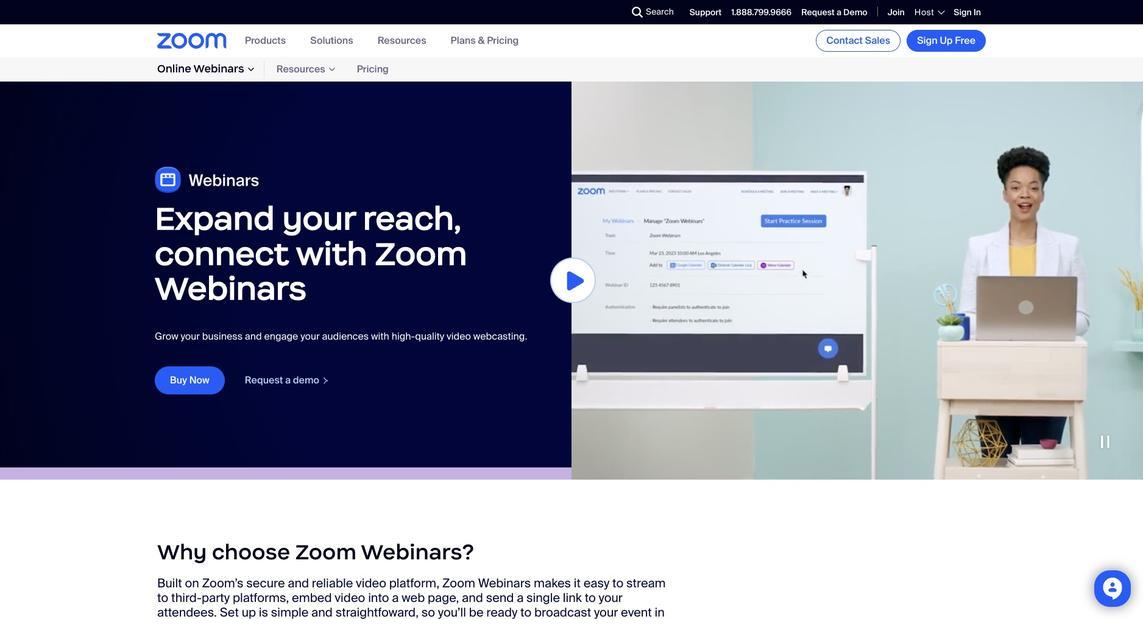 Task type: locate. For each thing, give the bounding box(es) containing it.
0 horizontal spatial resources button
[[264, 61, 345, 78]]

1 horizontal spatial resources button
[[378, 34, 426, 47]]

to left third- at the bottom left
[[157, 591, 168, 607]]

1 horizontal spatial request
[[801, 7, 835, 18]]

0 vertical spatial sign
[[954, 7, 972, 18]]

webinars up ready
[[478, 576, 531, 592]]

page,
[[428, 591, 459, 607]]

send
[[486, 591, 514, 607]]

to right link
[[585, 591, 596, 607]]

to right easy
[[613, 576, 624, 592]]

1 vertical spatial zoom
[[295, 539, 357, 566]]

be
[[469, 605, 484, 620]]

resources button up pricing link
[[378, 34, 426, 47]]

support
[[690, 7, 722, 18]]

and left engage
[[245, 330, 262, 343]]

0 vertical spatial with
[[296, 234, 367, 273]]

high-
[[392, 330, 415, 343]]

ready
[[487, 605, 518, 620]]

request a demo link
[[801, 7, 868, 18]]

plans & pricing link
[[451, 34, 519, 47]]

grow
[[155, 330, 178, 343]]

business
[[202, 330, 243, 343]]

demo
[[844, 7, 868, 18]]

None search field
[[588, 2, 635, 22]]

online webinars button
[[157, 61, 264, 78]]

0 vertical spatial pricing
[[487, 34, 519, 47]]

pricing
[[487, 34, 519, 47], [357, 63, 389, 76]]

buy
[[170, 374, 187, 387]]

party
[[202, 591, 230, 607]]

0 vertical spatial zoom
[[375, 234, 467, 273]]

easy
[[584, 576, 610, 592]]

0 horizontal spatial pricing
[[357, 63, 389, 76]]

event
[[621, 605, 652, 620]]

join
[[888, 7, 905, 18]]

contact
[[827, 34, 863, 47]]

sign
[[954, 7, 972, 18], [917, 34, 938, 47]]

now
[[189, 374, 210, 387]]

zoom
[[375, 234, 467, 273], [295, 539, 357, 566], [442, 576, 475, 592]]

embed
[[292, 591, 332, 607]]

host
[[915, 7, 934, 18]]

search
[[646, 6, 674, 17]]

1 horizontal spatial sign
[[954, 7, 972, 18]]

0 vertical spatial resources button
[[378, 34, 426, 47]]

pricing link
[[345, 60, 401, 79]]

video left 'into'
[[335, 591, 365, 607]]

it
[[574, 576, 581, 592]]

zoom inside expand your reach, connect with zoom webinars
[[375, 234, 467, 273]]

sign left in
[[954, 7, 972, 18]]

0 horizontal spatial with
[[296, 234, 367, 273]]

a
[[837, 7, 842, 18], [285, 374, 291, 387], [392, 591, 399, 607], [517, 591, 524, 607]]

simple
[[271, 605, 309, 620]]

1 horizontal spatial with
[[371, 330, 389, 343]]

to right ready
[[520, 605, 532, 620]]

stream
[[626, 576, 666, 592]]

1 vertical spatial sign
[[917, 34, 938, 47]]

support link
[[690, 7, 722, 18]]

resources up pricing link
[[378, 34, 426, 47]]

0 horizontal spatial sign
[[917, 34, 938, 47]]

sign up free link
[[907, 30, 986, 52]]

search image
[[632, 7, 643, 18]]

third-
[[171, 591, 202, 607]]

resources
[[378, 34, 426, 47], [277, 63, 325, 76]]

expand your reach, connect with zoom webinars main content
[[0, 82, 1143, 620]]

webinars up business
[[155, 269, 307, 308]]

0 vertical spatial webinars
[[194, 62, 244, 76]]

expand
[[155, 199, 275, 238]]

0 vertical spatial request
[[801, 7, 835, 18]]

1.888.799.9666 link
[[732, 7, 792, 18]]

request
[[801, 7, 835, 18], [245, 374, 283, 387]]

2 vertical spatial zoom
[[442, 576, 475, 592]]

and
[[245, 330, 262, 343], [288, 576, 309, 592], [462, 591, 483, 607], [311, 605, 333, 620]]

webinars
[[194, 62, 244, 76], [155, 269, 307, 308], [478, 576, 531, 592]]

expand your reach, connect with zoom webinars
[[155, 199, 467, 308]]

resources down solutions
[[277, 63, 325, 76]]

webinars down zoom logo
[[194, 62, 244, 76]]

webinars inside expand your reach, connect with zoom webinars
[[155, 269, 307, 308]]

sign left the up
[[917, 34, 938, 47]]

request a demo link
[[244, 374, 330, 387]]

request inside expand your reach, connect with zoom webinars main content
[[245, 374, 283, 387]]

your
[[282, 199, 355, 238], [181, 330, 200, 343], [301, 330, 320, 343], [599, 591, 623, 607], [594, 605, 618, 620]]

why
[[157, 539, 207, 566]]

0 vertical spatial resources
[[378, 34, 426, 47]]

free
[[955, 34, 976, 47]]

resources button
[[378, 34, 426, 47], [264, 61, 345, 78]]

2 vertical spatial webinars
[[478, 576, 531, 592]]

webinars inside built on zoom's secure and reliable video platform, zoom webinars makes it easy to stream to third-party platforms, embed video into a web page, and send a single link to your attendees. set up is simple and straightfoward, so you'll be ready to broadcast your event
[[478, 576, 531, 592]]

connect
[[155, 234, 289, 273]]

up
[[242, 605, 256, 620]]

contact sales
[[827, 34, 890, 47]]

request left demo
[[245, 374, 283, 387]]

sign up free
[[917, 34, 976, 47]]

platform,
[[389, 576, 439, 592]]

engage
[[264, 330, 298, 343]]

video
[[447, 330, 471, 343], [356, 576, 386, 592], [335, 591, 365, 607]]

1 vertical spatial request
[[245, 374, 283, 387]]

and down reliable
[[311, 605, 333, 620]]

1 vertical spatial with
[[371, 330, 389, 343]]

sign for sign up free
[[917, 34, 938, 47]]

request a demo
[[245, 374, 319, 387]]

with
[[296, 234, 367, 273], [371, 330, 389, 343]]

sign in
[[954, 7, 981, 18]]

1 vertical spatial webinars
[[155, 269, 307, 308]]

to
[[613, 576, 624, 592], [157, 591, 168, 607], [585, 591, 596, 607], [520, 605, 532, 620]]

0 horizontal spatial request
[[245, 374, 283, 387]]

1 vertical spatial pricing
[[357, 63, 389, 76]]

request left the demo
[[801, 7, 835, 18]]

0 horizontal spatial resources
[[277, 63, 325, 76]]

and up simple
[[288, 576, 309, 592]]

solutions
[[310, 34, 353, 47]]

link
[[563, 591, 582, 607]]

resources button down solutions
[[264, 61, 345, 78]]

reliable
[[312, 576, 353, 592]]



Task type: describe. For each thing, give the bounding box(es) containing it.
online webinars
[[157, 62, 244, 76]]

&
[[478, 34, 485, 47]]

join link
[[888, 7, 905, 18]]

attendees.
[[157, 605, 217, 620]]

contact sales link
[[816, 30, 901, 52]]

built on zoom's secure and reliable video platform, zoom webinars makes it easy to stream to third-party platforms, embed video into a web page, and send a single link to your attendees. set up is simple and straightfoward, so you'll be ready to broadcast your event 
[[157, 576, 666, 620]]

webinars inside popup button
[[194, 62, 244, 76]]

video player application
[[572, 82, 1143, 480]]

a right send
[[517, 591, 524, 607]]

a right 'into'
[[392, 591, 399, 607]]

platforms,
[[233, 591, 289, 607]]

built
[[157, 576, 182, 592]]

straightfoward,
[[336, 605, 419, 620]]

buy now
[[170, 374, 210, 387]]

request for request a demo
[[801, 7, 835, 18]]

with inside expand your reach, connect with zoom webinars
[[296, 234, 367, 273]]

a left the demo
[[837, 7, 842, 18]]

webcasting.
[[473, 330, 527, 343]]

sign in link
[[954, 7, 981, 18]]

sales
[[865, 34, 890, 47]]

zoom's
[[202, 576, 244, 592]]

secure
[[246, 576, 285, 592]]

why choose zoom webinars?
[[157, 539, 474, 566]]

zoom logo image
[[157, 33, 227, 49]]

1 vertical spatial resources button
[[264, 61, 345, 78]]

video up straightfoward,
[[356, 576, 386, 592]]

plans & pricing
[[451, 34, 519, 47]]

audiences
[[322, 330, 369, 343]]

up
[[940, 34, 953, 47]]

your inside expand your reach, connect with zoom webinars
[[282, 199, 355, 238]]

into
[[368, 591, 389, 607]]

host button
[[915, 7, 944, 18]]

1 vertical spatial resources
[[277, 63, 325, 76]]

makes
[[534, 576, 571, 592]]

buy now link
[[155, 367, 225, 395]]

1.888.799.9666
[[732, 7, 792, 18]]

products
[[245, 34, 286, 47]]

1 horizontal spatial resources
[[378, 34, 426, 47]]

quality
[[415, 330, 444, 343]]

single
[[527, 591, 560, 607]]

video right quality
[[447, 330, 471, 343]]

search image
[[632, 7, 643, 18]]

webinars icon image
[[155, 167, 260, 194]]

demo
[[293, 374, 319, 387]]

products button
[[245, 34, 286, 47]]

grow your business and engage your audiences with high-quality video webcasting.
[[155, 330, 527, 343]]

web
[[402, 591, 425, 607]]

you'll
[[438, 605, 466, 620]]

zoom inside built on zoom's secure and reliable video platform, zoom webinars makes it easy to stream to third-party platforms, embed video into a web page, and send a single link to your attendees. set up is simple and straightfoward, so you'll be ready to broadcast your event
[[442, 576, 475, 592]]

on
[[185, 576, 199, 592]]

set
[[220, 605, 239, 620]]

solutions button
[[310, 34, 353, 47]]

plans
[[451, 34, 476, 47]]

webinars?
[[361, 539, 474, 566]]

online
[[157, 62, 191, 76]]

a left demo
[[285, 374, 291, 387]]

choose
[[212, 539, 290, 566]]

1 horizontal spatial pricing
[[487, 34, 519, 47]]

so
[[422, 605, 435, 620]]

in
[[974, 7, 981, 18]]

and left send
[[462, 591, 483, 607]]

sign for sign in
[[954, 7, 972, 18]]

is
[[259, 605, 268, 620]]

request a demo
[[801, 7, 868, 18]]

broadcast
[[534, 605, 591, 620]]

request for request a demo
[[245, 374, 283, 387]]

reach,
[[363, 199, 461, 238]]



Task type: vqa. For each thing, say whether or not it's contained in the screenshot.
The Clear Search "Icon"
no



